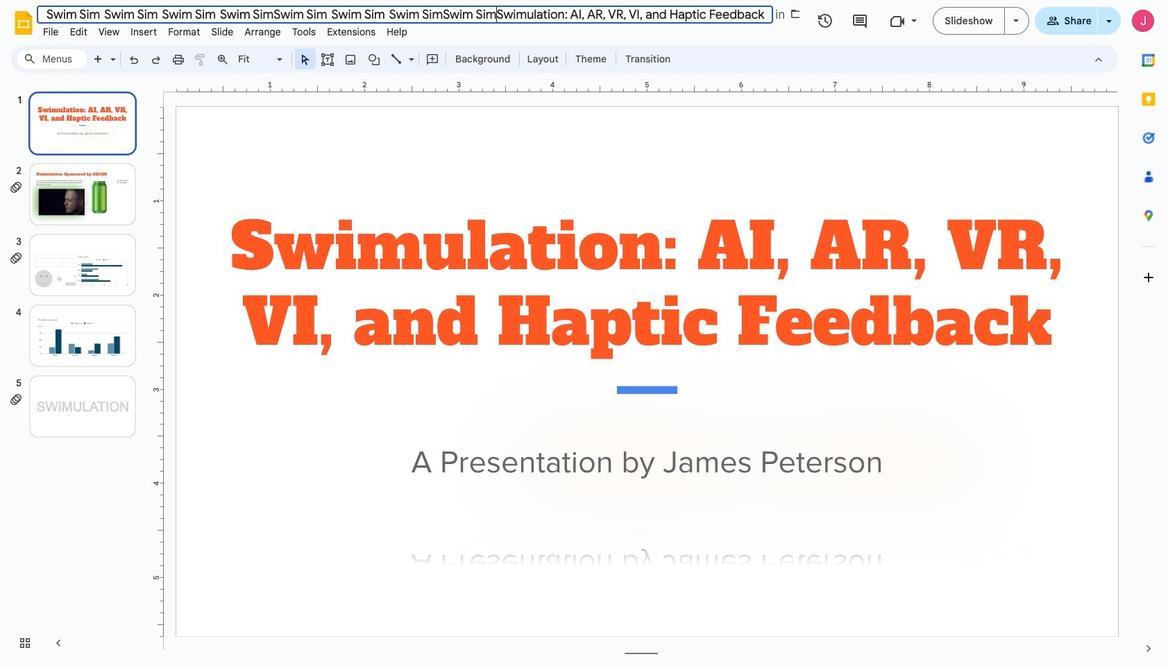 Task type: locate. For each thing, give the bounding box(es) containing it.
line image
[[390, 53, 404, 67]]

menu item up select (esc) image
[[287, 24, 321, 40]]

menu item up menus field
[[37, 24, 64, 40]]

menu item
[[37, 24, 64, 40], [64, 24, 93, 40], [93, 24, 125, 40], [125, 24, 163, 40], [163, 24, 206, 40], [206, 24, 239, 40], [239, 24, 287, 40], [287, 24, 321, 40], [321, 24, 381, 40], [381, 24, 413, 40]]

menu item up 'new slide (ctrl+m)' icon at left
[[64, 24, 93, 40]]

add comment (⌘+option+m) image
[[425, 53, 439, 67]]

6 menu item from the left
[[206, 24, 239, 40]]

last edit was on october 30, 2023 image
[[817, 12, 834, 29]]

menu item up undo (⌘z) icon
[[125, 24, 163, 40]]

8 menu item from the left
[[287, 24, 321, 40]]

menu item up zoom field
[[239, 24, 287, 40]]

menu item up the new slide with layout icon
[[93, 24, 125, 40]]

select line image
[[405, 50, 414, 55]]

menu item up insert image at the left of the page
[[321, 24, 381, 40]]

menu item up zoom 'image'
[[206, 24, 239, 40]]

redo (⌘y) image
[[149, 53, 163, 67]]

application
[[0, 0, 1168, 668]]

menu bar
[[37, 18, 413, 41]]

new slide (ctrl+m) image
[[92, 53, 105, 67]]

9 menu item from the left
[[321, 24, 381, 40]]

select (esc) image
[[298, 53, 312, 67]]

4 menu item from the left
[[125, 24, 163, 40]]

menu item up select line image
[[381, 24, 413, 40]]

Menus field
[[17, 49, 87, 69]]

located in my drive google drive folder element
[[772, 6, 847, 23]]

5 menu item from the left
[[163, 24, 206, 40]]

menu bar inside menu bar banner
[[37, 18, 413, 41]]

undo (⌘z) image
[[127, 53, 141, 67]]

menu item up print (⌘p) 'image'
[[163, 24, 206, 40]]

tab list inside menu bar banner
[[1129, 41, 1168, 629]]

show all comments image
[[851, 13, 868, 29]]

insert image image
[[343, 49, 358, 69]]

navigation
[[0, 78, 153, 668]]

3 menu item from the left
[[93, 24, 125, 40]]

tab list
[[1129, 41, 1168, 629]]

2 menu item from the left
[[64, 24, 93, 40]]

hide the menus (ctrl+shift+f) image
[[1092, 53, 1106, 67]]

presentation options image
[[1013, 19, 1019, 22]]



Task type: vqa. For each thing, say whether or not it's contained in the screenshot.
paint format icon
yes



Task type: describe. For each thing, give the bounding box(es) containing it.
new slide with layout image
[[107, 50, 116, 55]]

slides home image
[[11, 10, 36, 35]]

text box image
[[321, 53, 335, 67]]

Rename text field
[[37, 6, 773, 24]]

quick sharing actions image
[[1106, 20, 1112, 42]]

paint format image
[[194, 53, 208, 67]]

7 menu item from the left
[[239, 24, 287, 40]]

Zoom field
[[234, 49, 289, 69]]

shape image
[[366, 49, 382, 69]]

print (⌘p) image
[[171, 53, 185, 67]]

1 menu item from the left
[[37, 24, 64, 40]]

Zoom text field
[[236, 49, 275, 69]]

zoom image
[[216, 53, 230, 67]]

share. shared with 3 people. image
[[1046, 14, 1059, 27]]

main toolbar
[[86, 49, 678, 69]]

10 menu item from the left
[[381, 24, 413, 40]]

material image
[[790, 7, 803, 20]]

menu bar banner
[[0, 0, 1168, 668]]



